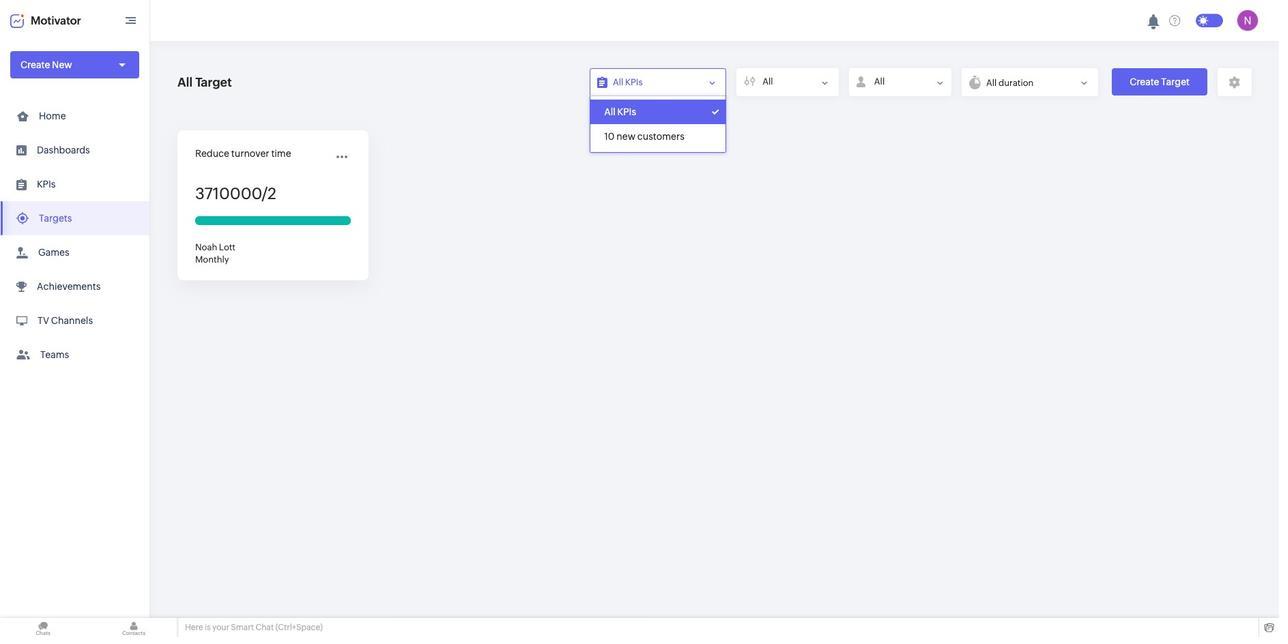 Task type: describe. For each thing, give the bounding box(es) containing it.
2
[[267, 185, 276, 203]]

your
[[212, 623, 229, 633]]

tv
[[38, 315, 49, 326]]

lott
[[219, 242, 235, 253]]

3710000 / 2
[[195, 185, 276, 203]]

create target button
[[1112, 68, 1208, 96]]

chat
[[256, 623, 274, 633]]

teams
[[40, 349, 69, 360]]

new
[[52, 59, 72, 70]]

achievements
[[37, 281, 101, 292]]

3710000
[[195, 185, 262, 203]]

10 new customers
[[604, 131, 685, 142]]

motivator
[[31, 14, 81, 27]]

all kpis option
[[591, 100, 726, 124]]

dashboards
[[37, 145, 90, 156]]

tv channels
[[38, 315, 93, 326]]

targets
[[39, 213, 72, 224]]

create new
[[20, 59, 72, 70]]

All duration field
[[962, 68, 1098, 96]]

kpis inside list
[[37, 179, 56, 190]]

customers
[[637, 131, 685, 142]]

create for create new
[[20, 59, 50, 70]]

turnover
[[231, 148, 269, 159]]

contacts image
[[91, 618, 177, 638]]

10
[[604, 131, 615, 142]]

create for create target
[[1130, 76, 1159, 87]]

noah
[[195, 242, 217, 253]]

is
[[205, 623, 211, 633]]

help image
[[1169, 15, 1181, 26]]

time
[[271, 148, 291, 159]]

all target
[[177, 75, 232, 89]]

target for all target
[[195, 75, 232, 89]]

new
[[617, 131, 636, 142]]

target for create target
[[1161, 76, 1190, 87]]

10 new customers option
[[591, 124, 726, 149]]

chats image
[[0, 618, 86, 638]]

kpis inside "all kpis" option
[[617, 106, 636, 117]]

here
[[185, 623, 203, 633]]

here is your smart chat (ctrl+space)
[[185, 623, 323, 633]]

(ctrl+space)
[[275, 623, 323, 633]]

games
[[38, 247, 69, 258]]



Task type: vqa. For each thing, say whether or not it's contained in the screenshot.
is
yes



Task type: locate. For each thing, give the bounding box(es) containing it.
0 horizontal spatial create
[[20, 59, 50, 70]]

all kpis up the new
[[604, 106, 636, 117]]

kpis up 'targets'
[[37, 179, 56, 190]]

list
[[0, 99, 149, 372]]

all kpis inside field
[[613, 77, 643, 87]]

kpis up the new
[[617, 106, 636, 117]]

target
[[195, 75, 232, 89], [1161, 76, 1190, 87]]

kpis inside all kpis field
[[625, 77, 643, 87]]

all
[[177, 75, 193, 89], [763, 76, 773, 87], [874, 77, 885, 87], [613, 77, 623, 87], [986, 77, 997, 88], [604, 106, 616, 117]]

1 vertical spatial create
[[1130, 76, 1159, 87]]

All KPIs field
[[590, 68, 726, 96]]

user image
[[1237, 10, 1259, 31]]

0 vertical spatial all kpis
[[613, 77, 643, 87]]

0 vertical spatial kpis
[[625, 77, 643, 87]]

all duration
[[986, 77, 1034, 88]]

target inside button
[[1161, 76, 1190, 87]]

noah lott monthly
[[195, 242, 235, 265]]

1 vertical spatial all kpis
[[604, 106, 636, 117]]

2 vertical spatial kpis
[[37, 179, 56, 190]]

All field
[[737, 68, 839, 96]]

list containing home
[[0, 99, 149, 372]]

1 horizontal spatial target
[[1161, 76, 1190, 87]]

all kpis inside option
[[604, 106, 636, 117]]

1 vertical spatial kpis
[[617, 106, 636, 117]]

0 vertical spatial create
[[20, 59, 50, 70]]

channels
[[51, 315, 93, 326]]

all kpis
[[613, 77, 643, 87], [604, 106, 636, 117]]

monthly
[[195, 255, 229, 265]]

reduce turnover time
[[195, 148, 291, 159]]

all inside option
[[604, 106, 616, 117]]

reduce
[[195, 148, 229, 159]]

kpis
[[625, 77, 643, 87], [617, 106, 636, 117], [37, 179, 56, 190]]

create target
[[1130, 76, 1190, 87]]

/
[[262, 185, 267, 203]]

smart
[[231, 623, 254, 633]]

home
[[39, 111, 66, 122]]

1 horizontal spatial create
[[1130, 76, 1159, 87]]

all kpis up "all kpis" option
[[613, 77, 643, 87]]

kpis up "all kpis" option
[[625, 77, 643, 87]]

0 horizontal spatial target
[[195, 75, 232, 89]]

create
[[20, 59, 50, 70], [1130, 76, 1159, 87]]

duration
[[999, 77, 1034, 88]]

create inside create target button
[[1130, 76, 1159, 87]]



